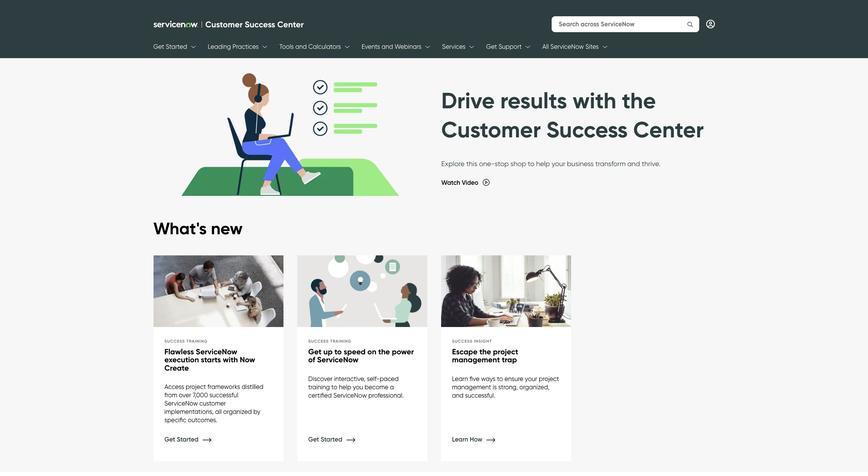 Task type: describe. For each thing, give the bounding box(es) containing it.
explore this one-stop shop to help your business transform and thrive.
[[442, 160, 661, 168]]

paced
[[380, 376, 399, 383]]

how
[[470, 437, 483, 444]]

management inside learn five ways to ensure your project management is strong, organized, and successful.
[[452, 384, 491, 391]]

sites
[[586, 43, 599, 50]]

learn how link
[[452, 437, 506, 444]]

one-
[[479, 160, 495, 168]]

help for on
[[339, 384, 351, 391]]

to right shop
[[528, 160, 535, 168]]

stop
[[495, 160, 509, 168]]

to inside the get up to speed on the power of servicenow
[[335, 348, 342, 357]]

servicenow inside access project frameworks distilled from over 7,000 successful servicenow customer implementations, all organized by specific outcomes.
[[165, 400, 198, 408]]

starts
[[201, 356, 221, 365]]

implementations,
[[165, 409, 214, 416]]

success inside the drive results with the customer success center
[[547, 116, 628, 143]]

transform
[[596, 160, 626, 168]]

go to servicenow account image
[[706, 20, 715, 28]]

new
[[211, 219, 243, 239]]

0 vertical spatial customer
[[205, 19, 243, 29]]

power
[[392, 348, 414, 357]]

get support link
[[486, 37, 522, 57]]

learn how
[[452, 437, 484, 444]]

servicenow inside 'flawless servicenow execution starts with now create'
[[196, 348, 237, 357]]

leading practices
[[208, 43, 259, 50]]

0 vertical spatial center
[[277, 19, 304, 29]]

now
[[240, 356, 255, 365]]

successful.
[[465, 392, 496, 400]]

distilled
[[242, 384, 264, 391]]

watch video
[[442, 179, 480, 187]]

events and webinars link
[[362, 37, 422, 57]]

get for get started "link" corresponding to flawless servicenow execution starts with now create
[[165, 437, 175, 444]]

interactive,
[[334, 376, 366, 383]]

this
[[467, 160, 478, 168]]

strong,
[[499, 384, 518, 391]]

your inside learn five ways to ensure your project management is strong, organized, and successful.
[[525, 376, 538, 383]]

with inside 'flawless servicenow execution starts with now create'
[[223, 356, 238, 365]]

tools
[[279, 43, 294, 50]]

and inside learn five ways to ensure your project management is strong, organized, and successful.
[[452, 392, 464, 400]]

servicenow right all
[[551, 43, 584, 50]]

customer inside the drive results with the customer success center
[[442, 116, 541, 143]]

all servicenow sites
[[543, 43, 599, 50]]

with inside the drive results with the customer success center
[[573, 87, 617, 115]]

speed
[[344, 348, 366, 357]]

five
[[470, 376, 480, 383]]

center inside the drive results with the customer success center
[[634, 116, 704, 143]]

ensure
[[505, 376, 524, 383]]

discover interactive, self-paced training to help you become a certified servicenow professional.
[[308, 376, 404, 400]]

shop
[[511, 160, 526, 168]]

outcomes.
[[188, 417, 218, 424]]

up
[[324, 348, 333, 357]]

ways
[[481, 376, 496, 383]]

thrive.
[[642, 160, 661, 168]]

self-
[[367, 376, 380, 383]]

services link
[[442, 37, 466, 57]]

become
[[365, 384, 389, 391]]

customer success center link
[[153, 19, 306, 29]]

the inside escape the project management trap
[[480, 348, 491, 357]]

watch video link
[[442, 179, 497, 187]]

learn five ways to ensure your project management is strong, organized, and successful.
[[452, 376, 559, 400]]

started for get up to speed on the power of servicenow
[[321, 437, 342, 444]]

calculators
[[309, 43, 341, 50]]

learn for learn how
[[452, 437, 468, 444]]

support
[[499, 43, 522, 50]]

drive results with the customer success center
[[442, 87, 704, 143]]

execution
[[165, 356, 199, 365]]

create
[[165, 364, 189, 373]]

management inside escape the project management trap
[[452, 356, 500, 365]]

0 vertical spatial your
[[552, 160, 566, 168]]

trap
[[502, 356, 517, 365]]

to inside learn five ways to ensure your project management is strong, organized, and successful.
[[497, 376, 503, 383]]

watch
[[442, 179, 461, 187]]

all servicenow sites link
[[543, 37, 599, 57]]

escape
[[452, 348, 478, 357]]

access project frameworks distilled from over 7,000 successful servicenow customer implementations, all organized by specific outcomes.
[[165, 384, 264, 424]]

project inside escape the project management trap
[[493, 348, 518, 357]]



Task type: locate. For each thing, give the bounding box(es) containing it.
1 horizontal spatial help
[[536, 160, 550, 168]]

and
[[296, 43, 307, 50], [382, 43, 393, 50], [628, 160, 640, 168], [452, 392, 464, 400]]

Search across ServiceNow text field
[[559, 17, 678, 31]]

customer
[[205, 19, 243, 29], [442, 116, 541, 143]]

with
[[573, 87, 617, 115], [223, 356, 238, 365]]

servicenow up interactive,
[[317, 356, 359, 365]]

professional.
[[369, 392, 404, 400]]

your up organized,
[[525, 376, 538, 383]]

servicenow down over
[[165, 400, 198, 408]]

and right the events at top left
[[382, 43, 393, 50]]

the inside the get up to speed on the power of servicenow
[[379, 348, 390, 357]]

project inside access project frameworks distilled from over 7,000 successful servicenow customer implementations, all organized by specific outcomes.
[[186, 384, 206, 391]]

customer
[[200, 400, 226, 408]]

certified
[[308, 392, 332, 400]]

get for get support link
[[486, 43, 497, 50]]

1 horizontal spatial your
[[552, 160, 566, 168]]

tools and calculators
[[279, 43, 341, 50]]

1 vertical spatial project
[[539, 376, 559, 383]]

center
[[277, 19, 304, 29], [634, 116, 704, 143]]

get started link for flawless servicenow execution starts with now create
[[165, 437, 222, 444]]

all
[[543, 43, 549, 50]]

1 management from the top
[[452, 356, 500, 365]]

flawless servicenow execution starts with now create
[[165, 348, 255, 373]]

get started link
[[153, 37, 187, 57], [165, 437, 222, 444], [308, 437, 366, 444]]

leading practices link
[[208, 37, 259, 57]]

explore
[[442, 160, 465, 168]]

practices
[[233, 43, 259, 50]]

1 vertical spatial center
[[634, 116, 704, 143]]

success
[[245, 19, 275, 29], [547, 116, 628, 143]]

project up ensure
[[493, 348, 518, 357]]

7,000
[[193, 392, 208, 399]]

learn left how
[[452, 437, 468, 444]]

get started for get up to speed on the power of servicenow
[[308, 437, 344, 444]]

is
[[493, 384, 497, 391]]

get started
[[153, 43, 187, 50], [165, 437, 200, 444], [308, 437, 344, 444]]

1 vertical spatial your
[[525, 376, 538, 383]]

1 horizontal spatial success
[[547, 116, 628, 143]]

0 horizontal spatial project
[[186, 384, 206, 391]]

successful
[[210, 392, 238, 399]]

flawless
[[165, 348, 194, 357]]

get inside the get up to speed on the power of servicenow
[[308, 348, 322, 357]]

management up five
[[452, 356, 500, 365]]

help for customer
[[536, 160, 550, 168]]

1 vertical spatial customer
[[442, 116, 541, 143]]

started for flawless servicenow execution starts with now create
[[177, 437, 199, 444]]

2 management from the top
[[452, 384, 491, 391]]

and left "thrive."
[[628, 160, 640, 168]]

access
[[165, 384, 184, 391]]

0 horizontal spatial customer
[[205, 19, 243, 29]]

learn for learn five ways to ensure your project management is strong, organized, and successful.
[[452, 376, 468, 383]]

learn left five
[[452, 376, 468, 383]]

to up strong,
[[497, 376, 503, 383]]

learn inside learn five ways to ensure your project management is strong, organized, and successful.
[[452, 376, 468, 383]]

to
[[528, 160, 535, 168], [335, 348, 342, 357], [497, 376, 503, 383], [332, 384, 338, 391]]

0 vertical spatial with
[[573, 87, 617, 115]]

servicenow inside the get up to speed on the power of servicenow
[[317, 356, 359, 365]]

0 horizontal spatial your
[[525, 376, 538, 383]]

get up to speed on the power of servicenow
[[308, 348, 414, 365]]

started
[[166, 43, 187, 50], [177, 437, 199, 444], [321, 437, 342, 444]]

organized
[[223, 409, 252, 416]]

business
[[567, 160, 594, 168]]

help
[[536, 160, 550, 168], [339, 384, 351, 391]]

customer up one-
[[442, 116, 541, 143]]

0 vertical spatial management
[[452, 356, 500, 365]]

webinars
[[395, 43, 422, 50]]

help down interactive,
[[339, 384, 351, 391]]

a
[[390, 384, 394, 391]]

servicenow left the "now"
[[196, 348, 237, 357]]

0 horizontal spatial success
[[245, 19, 275, 29]]

1 horizontal spatial project
[[493, 348, 518, 357]]

project up organized,
[[539, 376, 559, 383]]

1 vertical spatial management
[[452, 384, 491, 391]]

1 horizontal spatial with
[[573, 87, 617, 115]]

the inside the drive results with the customer success center
[[622, 87, 656, 115]]

0 vertical spatial success
[[245, 19, 275, 29]]

1 vertical spatial learn
[[452, 437, 468, 444]]

2 learn from the top
[[452, 437, 468, 444]]

customer success center
[[205, 19, 304, 29]]

to right up
[[335, 348, 342, 357]]

and right "tools"
[[296, 43, 307, 50]]

project inside learn five ways to ensure your project management is strong, organized, and successful.
[[539, 376, 559, 383]]

get started link for get up to speed on the power of servicenow
[[308, 437, 366, 444]]

1 vertical spatial success
[[547, 116, 628, 143]]

get for get started "link" related to get up to speed on the power of servicenow
[[308, 437, 319, 444]]

tools and calculators link
[[279, 37, 341, 57]]

to right training
[[332, 384, 338, 391]]

1 horizontal spatial the
[[480, 348, 491, 357]]

all
[[215, 409, 222, 416]]

you
[[353, 384, 363, 391]]

of
[[308, 356, 315, 365]]

0 vertical spatial learn
[[452, 376, 468, 383]]

help right shop
[[536, 160, 550, 168]]

leading
[[208, 43, 231, 50]]

2 vertical spatial project
[[186, 384, 206, 391]]

help inside 'discover interactive, self-paced training to help you become a certified servicenow professional.'
[[339, 384, 351, 391]]

get started for flawless servicenow execution starts with now create
[[165, 437, 200, 444]]

training
[[308, 384, 330, 391]]

to inside 'discover interactive, self-paced training to help you become a certified servicenow professional.'
[[332, 384, 338, 391]]

0 horizontal spatial help
[[339, 384, 351, 391]]

2 horizontal spatial the
[[622, 87, 656, 115]]

your left business
[[552, 160, 566, 168]]

get support
[[486, 43, 522, 50]]

0 horizontal spatial with
[[223, 356, 238, 365]]

what's new
[[153, 219, 243, 239]]

0 vertical spatial help
[[536, 160, 550, 168]]

on
[[368, 348, 377, 357]]

from
[[165, 392, 177, 399]]

events and webinars
[[362, 43, 422, 50]]

servicenow down you
[[334, 392, 367, 400]]

events
[[362, 43, 380, 50]]

1 vertical spatial with
[[223, 356, 238, 365]]

drive
[[442, 87, 495, 115]]

0 horizontal spatial the
[[379, 348, 390, 357]]

1 vertical spatial help
[[339, 384, 351, 391]]

the
[[622, 87, 656, 115], [379, 348, 390, 357], [480, 348, 491, 357]]

customer up the leading
[[205, 19, 243, 29]]

1 horizontal spatial center
[[634, 116, 704, 143]]

escape the project management trap
[[452, 348, 518, 365]]

project up 7,000
[[186, 384, 206, 391]]

frameworks
[[208, 384, 240, 391]]

services
[[442, 43, 466, 50]]

organized,
[[520, 384, 550, 391]]

2 horizontal spatial project
[[539, 376, 559, 383]]

servicenow inside 'discover interactive, self-paced training to help you become a certified servicenow professional.'
[[334, 392, 367, 400]]

your
[[552, 160, 566, 168], [525, 376, 538, 383]]

what's
[[153, 219, 207, 239]]

video
[[462, 179, 479, 187]]

management down five
[[452, 384, 491, 391]]

0 vertical spatial project
[[493, 348, 518, 357]]

specific
[[165, 417, 186, 424]]

over
[[179, 392, 191, 399]]

1 horizontal spatial customer
[[442, 116, 541, 143]]

get
[[153, 43, 164, 50], [486, 43, 497, 50], [308, 348, 322, 357], [165, 437, 175, 444], [308, 437, 319, 444]]

discover
[[308, 376, 333, 383]]

project
[[493, 348, 518, 357], [539, 376, 559, 383], [186, 384, 206, 391]]

results
[[501, 87, 567, 115]]

0 horizontal spatial center
[[277, 19, 304, 29]]

by
[[254, 409, 261, 416]]

and left the successful.
[[452, 392, 464, 400]]

1 learn from the top
[[452, 376, 468, 383]]



Task type: vqa. For each thing, say whether or not it's contained in the screenshot.


